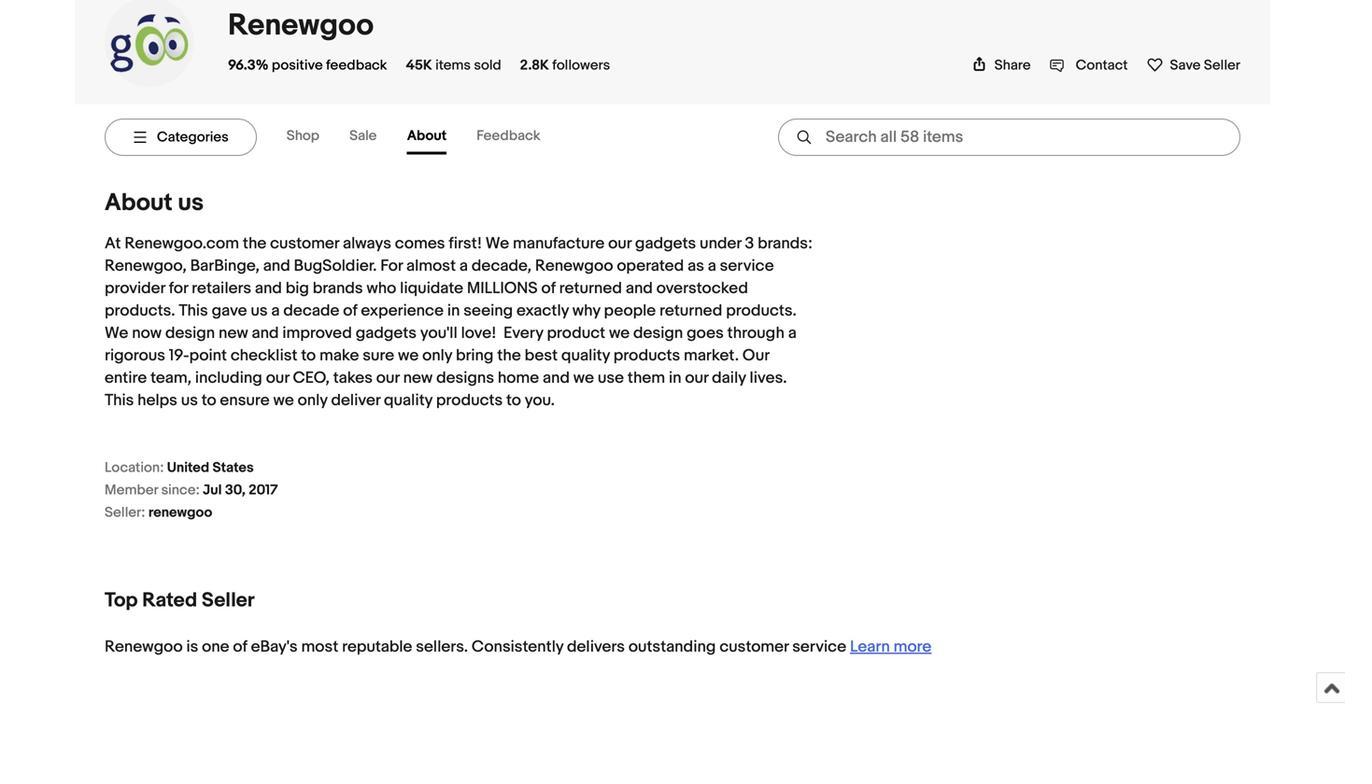 Task type: locate. For each thing, give the bounding box(es) containing it.
us up renewgoo.com
[[178, 189, 204, 218]]

this down entire
[[105, 391, 134, 411]]

1 vertical spatial we
[[105, 324, 128, 343]]

1 horizontal spatial only
[[423, 346, 452, 366]]

decade
[[283, 301, 340, 321]]

returned down overstocked
[[660, 301, 723, 321]]

renewgoo left is
[[105, 638, 183, 657]]

millions
[[467, 279, 538, 298]]

1 vertical spatial new
[[403, 369, 433, 388]]

for
[[169, 279, 188, 298]]

seller up one
[[202, 589, 255, 613]]

1 horizontal spatial the
[[497, 346, 521, 366]]

Search all 58 items field
[[778, 119, 1241, 156]]

1 horizontal spatial renewgoo
[[228, 7, 374, 44]]

0 horizontal spatial the
[[243, 234, 267, 254]]

0 vertical spatial new
[[219, 324, 248, 343]]

0 vertical spatial the
[[243, 234, 267, 254]]

team,
[[151, 369, 192, 388]]

0 vertical spatial only
[[423, 346, 452, 366]]

0 vertical spatial products
[[614, 346, 680, 366]]

1 vertical spatial the
[[497, 346, 521, 366]]

including
[[195, 369, 262, 388]]

2 vertical spatial renewgoo
[[105, 638, 183, 657]]

1 vertical spatial only
[[298, 391, 328, 411]]

new down gave
[[219, 324, 248, 343]]

seller inside button
[[1204, 57, 1241, 74]]

this
[[179, 301, 208, 321], [105, 391, 134, 411]]

1 vertical spatial of
[[343, 301, 358, 321]]

why
[[573, 301, 601, 321]]

products. up through
[[726, 301, 797, 321]]

about right sale
[[407, 127, 447, 144]]

gadgets up sure
[[356, 324, 417, 343]]

renewgoo up positive
[[228, 7, 374, 44]]

renewgoo link
[[228, 7, 374, 44]]

0 horizontal spatial gadgets
[[356, 324, 417, 343]]

2 products. from the left
[[726, 301, 797, 321]]

products. down provider at left top
[[105, 301, 175, 321]]

1 vertical spatial renewgoo
[[535, 256, 613, 276]]

this down the for
[[179, 301, 208, 321]]

1 horizontal spatial seller
[[1204, 57, 1241, 74]]

ensure
[[220, 391, 270, 411]]

rigorous
[[105, 346, 165, 366]]

top
[[105, 589, 138, 613]]

0 horizontal spatial products.
[[105, 301, 175, 321]]

us right gave
[[251, 301, 268, 321]]

the up "barbinge,"
[[243, 234, 267, 254]]

about up the 'at'
[[105, 189, 173, 218]]

provider
[[105, 279, 165, 298]]

save seller button
[[1147, 56, 1241, 74]]

reputable
[[342, 638, 412, 657]]

quality right deliver
[[384, 391, 433, 411]]

renewgoo down 'manufacture'
[[535, 256, 613, 276]]

19-
[[169, 346, 189, 366]]

product
[[547, 324, 606, 343]]

make
[[320, 346, 359, 366]]

products up them
[[614, 346, 680, 366]]

0 horizontal spatial about
[[105, 189, 173, 218]]

and
[[263, 256, 290, 276], [255, 279, 282, 298], [626, 279, 653, 298], [252, 324, 279, 343], [543, 369, 570, 388]]

1 vertical spatial quality
[[384, 391, 433, 411]]

0 horizontal spatial we
[[105, 324, 128, 343]]

the
[[243, 234, 267, 254], [497, 346, 521, 366]]

we down people
[[609, 324, 630, 343]]

people
[[604, 301, 656, 321]]

of down brands
[[343, 301, 358, 321]]

manufacture
[[513, 234, 605, 254]]

to down including
[[202, 391, 216, 411]]

we
[[486, 234, 509, 254], [105, 324, 128, 343]]

0 horizontal spatial returned
[[559, 279, 622, 298]]

of right one
[[233, 638, 247, 657]]

1 horizontal spatial products
[[614, 346, 680, 366]]

renewgoo,
[[105, 256, 187, 276]]

1 horizontal spatial products.
[[726, 301, 797, 321]]

1 horizontal spatial to
[[301, 346, 316, 366]]

0 horizontal spatial customer
[[270, 234, 339, 254]]

1 horizontal spatial we
[[486, 234, 509, 254]]

exactly
[[517, 301, 569, 321]]

service
[[720, 256, 774, 276], [793, 638, 847, 657]]

renewgoo inside at renewgoo.com the customer always comes first! we manufacture our gadgets under 3 brands: renewgoo, barbinge, and bugsoldier. for almost a decade, renewgoo operated as a service provider for retailers and big brands who liquidate millions of returned and overstocked products. this gave us a decade of experience in seeing exactly why people returned products. we now design new and improved gadgets you'll love!  every product we design goes through a rigorous 19-point checklist to make sure we only bring the best quality products market. our entire team, including our ceo, takes our new designs home and we use them in our daily lives. this helps us to ensure we only deliver quality products to you.
[[535, 256, 613, 276]]

returned up the why
[[559, 279, 622, 298]]

bring
[[456, 346, 494, 366]]

0 horizontal spatial in
[[448, 301, 460, 321]]

seller:
[[105, 505, 145, 521]]

point
[[189, 346, 227, 366]]

1 horizontal spatial gadgets
[[635, 234, 696, 254]]

products
[[614, 346, 680, 366], [436, 391, 503, 411]]

0 vertical spatial quality
[[562, 346, 610, 366]]

1 vertical spatial this
[[105, 391, 134, 411]]

customer up bugsoldier.
[[270, 234, 339, 254]]

at renewgoo.com the customer always comes first! we manufacture our gadgets under 3 brands: renewgoo, barbinge, and bugsoldier. for almost a decade, renewgoo operated as a service provider for retailers and big brands who liquidate millions of returned and overstocked products. this gave us a decade of experience in seeing exactly why people returned products. we now design new and improved gadgets you'll love!  every product we design goes through a rigorous 19-point checklist to make sure we only bring the best quality products market. our entire team, including our ceo, takes our new designs home and we use them in our daily lives. this helps us to ensure we only deliver quality products to you.
[[105, 234, 813, 411]]

renewgoo
[[228, 7, 374, 44], [535, 256, 613, 276], [105, 638, 183, 657]]

almost
[[407, 256, 456, 276]]

service left learn in the bottom of the page
[[793, 638, 847, 657]]

45k
[[406, 57, 432, 74]]

renewgoo for renewgoo is one of ebay's most reputable sellers. consistently delivers outstanding customer service learn more
[[105, 638, 183, 657]]

2017
[[249, 482, 278, 499]]

1 horizontal spatial returned
[[660, 301, 723, 321]]

design
[[165, 324, 215, 343], [634, 324, 683, 343]]

0 horizontal spatial new
[[219, 324, 248, 343]]

1 vertical spatial in
[[669, 369, 682, 388]]

only down "ceo," in the left of the page
[[298, 391, 328, 411]]

to up "ceo," in the left of the page
[[301, 346, 316, 366]]

outstanding
[[629, 638, 716, 657]]

we left the use
[[574, 369, 594, 388]]

0 horizontal spatial of
[[233, 638, 247, 657]]

to
[[301, 346, 316, 366], [202, 391, 216, 411], [507, 391, 521, 411]]

lives.
[[750, 369, 787, 388]]

1 horizontal spatial customer
[[720, 638, 789, 657]]

design down people
[[634, 324, 683, 343]]

seller
[[1204, 57, 1241, 74], [202, 589, 255, 613]]

quality down product
[[562, 346, 610, 366]]

tab list
[[287, 120, 571, 155]]

customer
[[270, 234, 339, 254], [720, 638, 789, 657]]

0 vertical spatial about
[[407, 127, 447, 144]]

us
[[178, 189, 204, 218], [251, 301, 268, 321], [181, 391, 198, 411]]

returned
[[559, 279, 622, 298], [660, 301, 723, 321]]

improved
[[283, 324, 352, 343]]

1 horizontal spatial about
[[407, 127, 447, 144]]

0 horizontal spatial design
[[165, 324, 215, 343]]

of up exactly
[[542, 279, 556, 298]]

us down team,
[[181, 391, 198, 411]]

new left designs on the left of page
[[403, 369, 433, 388]]

decade,
[[472, 256, 532, 276]]

0 vertical spatial renewgoo
[[228, 7, 374, 44]]

and down best
[[543, 369, 570, 388]]

1 horizontal spatial this
[[179, 301, 208, 321]]

1 vertical spatial products
[[436, 391, 503, 411]]

0 horizontal spatial service
[[720, 256, 774, 276]]

0 vertical spatial of
[[542, 279, 556, 298]]

0 horizontal spatial renewgoo
[[105, 638, 183, 657]]

and up big
[[263, 256, 290, 276]]

products down designs on the left of page
[[436, 391, 503, 411]]

gadgets up operated on the top of page
[[635, 234, 696, 254]]

in up you'll
[[448, 301, 460, 321]]

service down "3"
[[720, 256, 774, 276]]

1 vertical spatial customer
[[720, 638, 789, 657]]

rated
[[142, 589, 197, 613]]

0 vertical spatial seller
[[1204, 57, 1241, 74]]

gadgets
[[635, 234, 696, 254], [356, 324, 417, 343]]

states
[[213, 460, 254, 477]]

delivers
[[567, 638, 625, 657]]

1 horizontal spatial design
[[634, 324, 683, 343]]

to down home
[[507, 391, 521, 411]]

member
[[105, 482, 158, 499]]

design up 19- on the left top
[[165, 324, 215, 343]]

you'll
[[420, 324, 458, 343]]

save seller
[[1170, 57, 1241, 74]]

0 vertical spatial this
[[179, 301, 208, 321]]

2 horizontal spatial renewgoo
[[535, 256, 613, 276]]

always
[[343, 234, 391, 254]]

the up home
[[497, 346, 521, 366]]

ebay's
[[251, 638, 298, 657]]

in right them
[[669, 369, 682, 388]]

customer right outstanding
[[720, 638, 789, 657]]

0 vertical spatial customer
[[270, 234, 339, 254]]

0 horizontal spatial seller
[[202, 589, 255, 613]]

0 vertical spatial gadgets
[[635, 234, 696, 254]]

3
[[745, 234, 754, 254]]

a
[[460, 256, 468, 276], [708, 256, 717, 276], [271, 301, 280, 321], [788, 324, 797, 343]]

1 vertical spatial about
[[105, 189, 173, 218]]

1 horizontal spatial new
[[403, 369, 433, 388]]

we up decade, at the left top of the page
[[486, 234, 509, 254]]

1 vertical spatial gadgets
[[356, 324, 417, 343]]

we up rigorous
[[105, 324, 128, 343]]

1 design from the left
[[165, 324, 215, 343]]

0 vertical spatial us
[[178, 189, 204, 218]]

seller right save
[[1204, 57, 1241, 74]]

our
[[608, 234, 632, 254], [266, 369, 289, 388], [376, 369, 400, 388], [685, 369, 709, 388]]

0 vertical spatial service
[[720, 256, 774, 276]]

1 vertical spatial service
[[793, 638, 847, 657]]

a down first!
[[460, 256, 468, 276]]

only down you'll
[[423, 346, 452, 366]]

categories
[[157, 129, 229, 146]]

top rated seller
[[105, 589, 255, 613]]

sold
[[474, 57, 501, 74]]



Task type: describe. For each thing, give the bounding box(es) containing it.
best
[[525, 346, 558, 366]]

renewgoo image
[[105, 0, 194, 87]]

0 horizontal spatial to
[[202, 391, 216, 411]]

and up checklist
[[252, 324, 279, 343]]

renewgoo
[[148, 505, 212, 521]]

contact
[[1076, 57, 1128, 74]]

0 vertical spatial we
[[486, 234, 509, 254]]

we right sure
[[398, 346, 419, 366]]

about us
[[105, 189, 204, 218]]

most
[[301, 638, 339, 657]]

is
[[186, 638, 198, 657]]

through
[[728, 324, 785, 343]]

brands:
[[758, 234, 813, 254]]

save
[[1170, 57, 1201, 74]]

consistently
[[472, 638, 564, 657]]

0 horizontal spatial only
[[298, 391, 328, 411]]

0 vertical spatial in
[[448, 301, 460, 321]]

customer inside at renewgoo.com the customer always comes first! we manufacture our gadgets under 3 brands: renewgoo, barbinge, and bugsoldier. for almost a decade, renewgoo operated as a service provider for retailers and big brands who liquidate millions of returned and overstocked products. this gave us a decade of experience in seeing exactly why people returned products. we now design new and improved gadgets you'll love!  every product we design goes through a rigorous 19-point checklist to make sure we only bring the best quality products market. our entire team, including our ceo, takes our new designs home and we use them in our daily lives. this helps us to ensure we only deliver quality products to you.
[[270, 234, 339, 254]]

big
[[286, 279, 309, 298]]

one
[[202, 638, 229, 657]]

30,
[[225, 482, 246, 499]]

1 horizontal spatial in
[[669, 369, 682, 388]]

goes
[[687, 324, 724, 343]]

about for about
[[407, 127, 447, 144]]

brands
[[313, 279, 363, 298]]

learn
[[850, 638, 890, 657]]

renewgoo for renewgoo
[[228, 7, 374, 44]]

96.3% positive feedback
[[228, 57, 387, 74]]

jul
[[203, 482, 222, 499]]

them
[[628, 369, 665, 388]]

more
[[894, 638, 932, 657]]

home
[[498, 369, 539, 388]]

as
[[688, 256, 705, 276]]

location: united states member since: jul 30, 2017 seller: renewgoo
[[105, 460, 278, 521]]

2 horizontal spatial of
[[542, 279, 556, 298]]

since:
[[161, 482, 200, 499]]

0 horizontal spatial products
[[436, 391, 503, 411]]

shop
[[287, 127, 320, 144]]

about for about us
[[105, 189, 173, 218]]

sale
[[350, 127, 377, 144]]

feedback
[[477, 127, 541, 144]]

2 vertical spatial us
[[181, 391, 198, 411]]

1 horizontal spatial quality
[[562, 346, 610, 366]]

followers
[[553, 57, 610, 74]]

retailers
[[192, 279, 251, 298]]

service inside at renewgoo.com the customer always comes first! we manufacture our gadgets under 3 brands: renewgoo, barbinge, and bugsoldier. for almost a decade, renewgoo operated as a service provider for retailers and big brands who liquidate millions of returned and overstocked products. this gave us a decade of experience in seeing exactly why people returned products. we now design new and improved gadgets you'll love!  every product we design goes through a rigorous 19-point checklist to make sure we only bring the best quality products market. our entire team, including our ceo, takes our new designs home and we use them in our daily lives. this helps us to ensure we only deliver quality products to you.
[[720, 256, 774, 276]]

1 vertical spatial returned
[[660, 301, 723, 321]]

at
[[105, 234, 121, 254]]

ceo,
[[293, 369, 330, 388]]

you.
[[525, 391, 555, 411]]

0 vertical spatial returned
[[559, 279, 622, 298]]

2.8k
[[520, 57, 549, 74]]

experience
[[361, 301, 444, 321]]

we down "ceo," in the left of the page
[[273, 391, 294, 411]]

seeing
[[464, 301, 513, 321]]

96.3%
[[228, 57, 269, 74]]

0 horizontal spatial this
[[105, 391, 134, 411]]

our up operated on the top of page
[[608, 234, 632, 254]]

overstocked
[[657, 279, 749, 298]]

a left 'decade'
[[271, 301, 280, 321]]

1 vertical spatial seller
[[202, 589, 255, 613]]

under
[[700, 234, 742, 254]]

who
[[367, 279, 396, 298]]

2 vertical spatial of
[[233, 638, 247, 657]]

sure
[[363, 346, 395, 366]]

now
[[132, 324, 162, 343]]

our down sure
[[376, 369, 400, 388]]

comes
[[395, 234, 445, 254]]

0 horizontal spatial quality
[[384, 391, 433, 411]]

2.8k followers
[[520, 57, 610, 74]]

use
[[598, 369, 624, 388]]

learn more link
[[850, 638, 932, 657]]

1 products. from the left
[[105, 301, 175, 321]]

our down "market."
[[685, 369, 709, 388]]

a right as
[[708, 256, 717, 276]]

gave
[[212, 301, 247, 321]]

1 horizontal spatial service
[[793, 638, 847, 657]]

contact link
[[1050, 57, 1128, 74]]

our
[[743, 346, 770, 366]]

location:
[[105, 460, 164, 477]]

and left big
[[255, 279, 282, 298]]

tab list containing shop
[[287, 120, 571, 155]]

and up people
[[626, 279, 653, 298]]

market.
[[684, 346, 739, 366]]

entire
[[105, 369, 147, 388]]

every
[[504, 324, 544, 343]]

helps
[[138, 391, 177, 411]]

our down checklist
[[266, 369, 289, 388]]

2 design from the left
[[634, 324, 683, 343]]

share
[[995, 57, 1031, 74]]

share button
[[973, 57, 1031, 74]]

operated
[[617, 256, 684, 276]]

1 horizontal spatial of
[[343, 301, 358, 321]]

liquidate
[[400, 279, 464, 298]]

feedback
[[326, 57, 387, 74]]

first!
[[449, 234, 482, 254]]

2 horizontal spatial to
[[507, 391, 521, 411]]

united
[[167, 460, 209, 477]]

renewgoo.com
[[125, 234, 239, 254]]

checklist
[[231, 346, 298, 366]]

1 vertical spatial us
[[251, 301, 268, 321]]

designs
[[436, 369, 494, 388]]

categories button
[[105, 119, 257, 156]]

positive
[[272, 57, 323, 74]]

renewgoo is one of ebay's most reputable sellers. consistently delivers outstanding customer service learn more
[[105, 638, 932, 657]]

takes
[[333, 369, 373, 388]]

bugsoldier.
[[294, 256, 377, 276]]

a right through
[[788, 324, 797, 343]]

for
[[381, 256, 403, 276]]



Task type: vqa. For each thing, say whether or not it's contained in the screenshot.
31
no



